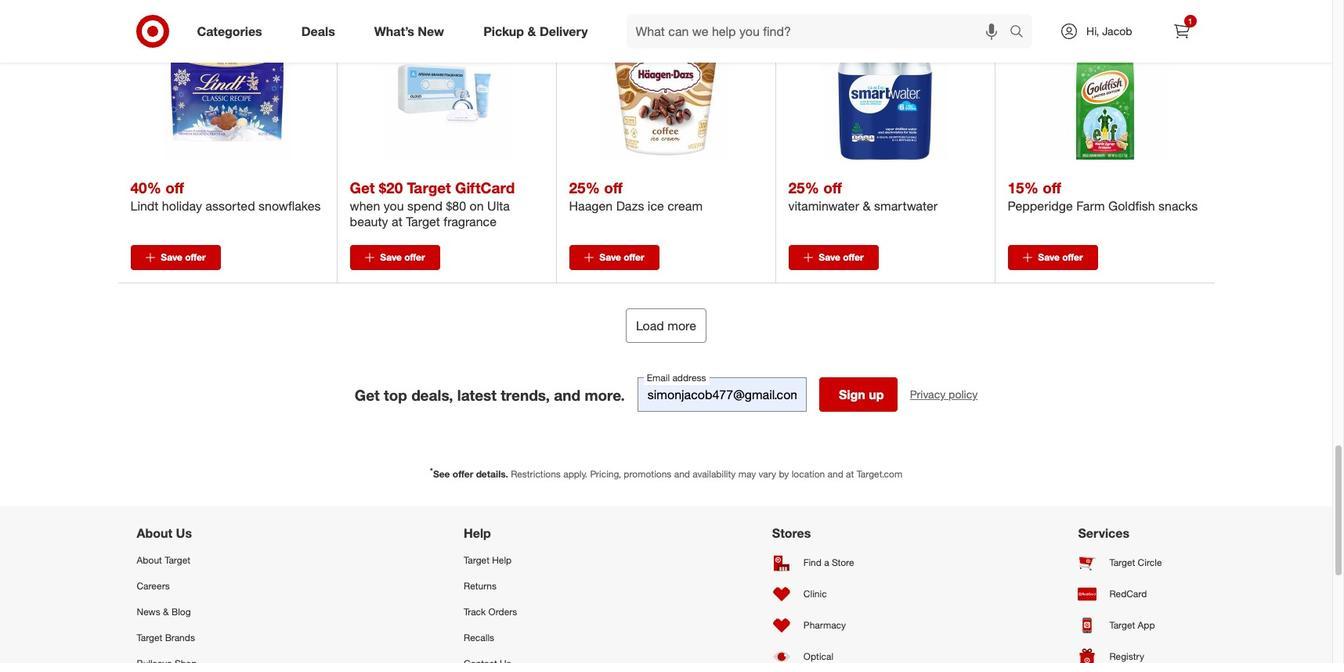 Task type: describe. For each thing, give the bounding box(es) containing it.
more
[[668, 318, 696, 334]]

privacy
[[910, 388, 946, 401]]

ulta
[[487, 199, 510, 214]]

a
[[824, 557, 829, 569]]

pickup & delivery
[[483, 23, 588, 39]]

policy
[[949, 388, 978, 401]]

0 vertical spatial help
[[464, 525, 491, 541]]

deals link
[[288, 14, 355, 49]]

pharmacy
[[804, 620, 846, 631]]

save offer button for target
[[350, 246, 440, 271]]

haagen
[[569, 199, 613, 214]]

help inside "link"
[[492, 554, 512, 566]]

pickup & delivery link
[[470, 14, 607, 49]]

stores
[[772, 525, 811, 541]]

save for pepperidge
[[1038, 252, 1060, 264]]

2 horizontal spatial and
[[828, 469, 843, 480]]

save for lindt
[[161, 252, 182, 264]]

pickup
[[483, 23, 524, 39]]

& for delivery
[[528, 23, 536, 39]]

optical
[[804, 651, 833, 663]]

apply.
[[563, 469, 588, 480]]

save offer for haagen
[[599, 252, 644, 264]]

deals,
[[411, 386, 453, 404]]

at inside the * see offer details. restrictions apply. pricing, promotions and availability may vary by location and at target.com
[[846, 469, 854, 480]]

services
[[1078, 525, 1130, 541]]

by
[[779, 469, 789, 480]]

about for about target
[[137, 554, 162, 566]]

track
[[464, 606, 486, 618]]

spend
[[407, 199, 443, 214]]

privacy policy
[[910, 388, 978, 401]]

target help
[[464, 554, 512, 566]]

may
[[738, 469, 756, 480]]

offer for giftcard
[[404, 252, 425, 264]]

privacy policy link
[[910, 387, 978, 403]]

1 horizontal spatial and
[[674, 469, 690, 480]]

find
[[804, 557, 822, 569]]

about target link
[[137, 547, 255, 573]]

save offer button for haagen
[[569, 246, 659, 271]]

target help link
[[464, 547, 563, 573]]

get for get top deals, latest trends, and more.
[[355, 386, 380, 404]]

registry
[[1109, 651, 1144, 663]]

deals
[[301, 23, 335, 39]]

target brands link
[[137, 625, 255, 651]]

off for 40% off lindt holiday assorted snowflakes
[[165, 179, 184, 197]]

target left circle
[[1109, 557, 1135, 569]]

fragrance
[[444, 214, 497, 230]]

blog
[[171, 606, 191, 618]]

pharmacy link
[[772, 610, 869, 641]]

save offer for lindt
[[161, 252, 206, 264]]

see
[[433, 469, 450, 480]]

offer for holiday
[[185, 252, 206, 264]]

target.com
[[857, 469, 902, 480]]

target app
[[1109, 620, 1155, 631]]

40%
[[130, 179, 161, 197]]

target inside "link"
[[464, 554, 489, 566]]

get for get $20 target giftcard when you spend $80 on ulta beauty at target fragrance
[[350, 179, 375, 197]]

what's
[[374, 23, 414, 39]]

careers
[[137, 580, 170, 592]]

$80
[[446, 199, 466, 214]]

save offer for vitaminwater
[[819, 252, 864, 264]]

new
[[418, 23, 444, 39]]

news
[[137, 606, 160, 618]]

1 link
[[1164, 14, 1199, 49]]

15%
[[1008, 179, 1039, 197]]

holiday
[[162, 199, 202, 214]]

load more button
[[626, 309, 707, 343]]

track orders
[[464, 606, 517, 618]]

save offer button for lindt
[[130, 246, 220, 271]]

sign up
[[839, 387, 884, 403]]

save offer for pepperidge
[[1038, 252, 1083, 264]]

track orders link
[[464, 599, 563, 625]]

What can we help you find? suggestions appear below search field
[[626, 14, 1014, 49]]

redcard
[[1109, 588, 1147, 600]]

save for haagen
[[599, 252, 621, 264]]

25% for 25% off vitaminwater & smartwater
[[788, 179, 819, 197]]

sign up button
[[819, 378, 897, 412]]

save offer button for vitaminwater
[[788, 246, 878, 271]]

restrictions
[[511, 469, 561, 480]]

save offer button for pepperidge
[[1008, 246, 1098, 271]]

recalls
[[464, 632, 494, 644]]

categories link
[[184, 14, 282, 49]]

1
[[1188, 16, 1192, 26]]

clinic
[[804, 588, 827, 600]]

goldfish
[[1108, 199, 1155, 214]]

redcard link
[[1078, 579, 1196, 610]]

dazs
[[616, 199, 644, 214]]

about for about us
[[137, 525, 172, 541]]

careers link
[[137, 573, 255, 599]]

brands
[[165, 632, 195, 644]]

target app link
[[1078, 610, 1196, 641]]

load
[[636, 318, 664, 334]]

snowflakes
[[259, 199, 321, 214]]

target up spend
[[407, 179, 451, 197]]

off for 15% off pepperidge farm goldfish snacks
[[1043, 179, 1061, 197]]

snacks
[[1158, 199, 1198, 214]]



Task type: vqa. For each thing, say whether or not it's contained in the screenshot.


Task type: locate. For each thing, give the bounding box(es) containing it.
farm
[[1076, 199, 1105, 214]]

0 vertical spatial at
[[392, 214, 402, 230]]

save
[[161, 252, 182, 264], [380, 252, 402, 264], [599, 252, 621, 264], [819, 252, 840, 264], [1038, 252, 1060, 264]]

sign
[[839, 387, 865, 403]]

5 save offer from the left
[[1038, 252, 1083, 264]]

and right location on the right bottom
[[828, 469, 843, 480]]

& right pickup
[[528, 23, 536, 39]]

what's new link
[[361, 14, 464, 49]]

cream
[[668, 199, 703, 214]]

1 vertical spatial at
[[846, 469, 854, 480]]

on
[[470, 199, 484, 214]]

25% off vitaminwater & smartwater
[[788, 179, 938, 214]]

news & blog
[[137, 606, 191, 618]]

off for 25% off haagen dazs ice cream
[[604, 179, 623, 197]]

orders
[[488, 606, 517, 618]]

get top deals, latest trends, and more.
[[355, 386, 625, 404]]

us
[[176, 525, 192, 541]]

0 horizontal spatial 25%
[[569, 179, 600, 197]]

save offer down dazs
[[599, 252, 644, 264]]

target left app
[[1109, 620, 1135, 631]]

save offer button down holiday
[[130, 246, 220, 271]]

& left blog
[[163, 606, 169, 618]]

target up returns
[[464, 554, 489, 566]]

returns link
[[464, 573, 563, 599]]

save offer for target
[[380, 252, 425, 264]]

0 vertical spatial &
[[528, 23, 536, 39]]

top
[[384, 386, 407, 404]]

offer for farm
[[1062, 252, 1083, 264]]

1 save offer from the left
[[161, 252, 206, 264]]

4 save offer button from the left
[[788, 246, 878, 271]]

1 off from the left
[[165, 179, 184, 197]]

4 save from the left
[[819, 252, 840, 264]]

target circle link
[[1078, 547, 1196, 579]]

off for 25% off vitaminwater & smartwater
[[823, 179, 842, 197]]

circle
[[1138, 557, 1162, 569]]

*
[[430, 466, 433, 476]]

25% inside 25% off vitaminwater & smartwater
[[788, 179, 819, 197]]

1 horizontal spatial &
[[528, 23, 536, 39]]

save for target
[[380, 252, 402, 264]]

offer for dazs
[[624, 252, 644, 264]]

offer for &
[[843, 252, 864, 264]]

off inside 25% off haagen dazs ice cream
[[604, 179, 623, 197]]

save offer
[[161, 252, 206, 264], [380, 252, 425, 264], [599, 252, 644, 264], [819, 252, 864, 264], [1038, 252, 1083, 264]]

target brands
[[137, 632, 195, 644]]

get up when
[[350, 179, 375, 197]]

smartwater
[[874, 199, 938, 214]]

4 off from the left
[[1043, 179, 1061, 197]]

trends,
[[501, 386, 550, 404]]

returns
[[464, 580, 497, 592]]

0 horizontal spatial at
[[392, 214, 402, 230]]

& for blog
[[163, 606, 169, 618]]

&
[[528, 23, 536, 39], [863, 199, 871, 214], [163, 606, 169, 618]]

find a store link
[[772, 547, 869, 579]]

off inside 40% off lindt holiday assorted snowflakes
[[165, 179, 184, 197]]

off up dazs
[[604, 179, 623, 197]]

& inside 25% off vitaminwater & smartwater
[[863, 199, 871, 214]]

what's new
[[374, 23, 444, 39]]

load more
[[636, 318, 696, 334]]

1 vertical spatial help
[[492, 554, 512, 566]]

3 save offer from the left
[[599, 252, 644, 264]]

4 save offer from the left
[[819, 252, 864, 264]]

off up holiday
[[165, 179, 184, 197]]

availability
[[693, 469, 736, 480]]

2 vertical spatial &
[[163, 606, 169, 618]]

off up pepperidge
[[1043, 179, 1061, 197]]

2 25% from the left
[[788, 179, 819, 197]]

off
[[165, 179, 184, 197], [604, 179, 623, 197], [823, 179, 842, 197], [1043, 179, 1061, 197]]

save offer down holiday
[[161, 252, 206, 264]]

about us
[[137, 525, 192, 541]]

search button
[[1003, 14, 1040, 52]]

save offer down vitaminwater
[[819, 252, 864, 264]]

store
[[832, 557, 854, 569]]

more.
[[585, 386, 625, 404]]

about
[[137, 525, 172, 541], [137, 554, 162, 566]]

about up 'about target'
[[137, 525, 172, 541]]

and
[[554, 386, 581, 404], [674, 469, 690, 480], [828, 469, 843, 480]]

save down pepperidge
[[1038, 252, 1060, 264]]

1 save from the left
[[161, 252, 182, 264]]

pepperidge
[[1008, 199, 1073, 214]]

about target
[[137, 554, 190, 566]]

2 about from the top
[[137, 554, 162, 566]]

1 horizontal spatial help
[[492, 554, 512, 566]]

registry link
[[1078, 641, 1196, 663]]

0 horizontal spatial and
[[554, 386, 581, 404]]

offer down vitaminwater
[[843, 252, 864, 264]]

and left more.
[[554, 386, 581, 404]]

1 vertical spatial &
[[863, 199, 871, 214]]

$20
[[379, 179, 403, 197]]

vitaminwater
[[788, 199, 859, 214]]

save offer down beauty at the left of the page
[[380, 252, 425, 264]]

1 horizontal spatial 25%
[[788, 179, 819, 197]]

2 save from the left
[[380, 252, 402, 264]]

pricing,
[[590, 469, 621, 480]]

& left the smartwater
[[863, 199, 871, 214]]

off up vitaminwater
[[823, 179, 842, 197]]

get $20 target giftcard when you spend $80 on ulta beauty at target fragrance
[[350, 179, 515, 230]]

and left 'availability'
[[674, 469, 690, 480]]

save for vitaminwater
[[819, 252, 840, 264]]

target down news
[[137, 632, 162, 644]]

5 save offer button from the left
[[1008, 246, 1098, 271]]

off inside 25% off vitaminwater & smartwater
[[823, 179, 842, 197]]

1 about from the top
[[137, 525, 172, 541]]

1 save offer button from the left
[[130, 246, 220, 271]]

offer right see
[[453, 469, 473, 480]]

3 save offer button from the left
[[569, 246, 659, 271]]

find a store
[[804, 557, 854, 569]]

save down vitaminwater
[[819, 252, 840, 264]]

at right beauty at the left of the page
[[392, 214, 402, 230]]

offer down spend
[[404, 252, 425, 264]]

save offer button down dazs
[[569, 246, 659, 271]]

2 horizontal spatial &
[[863, 199, 871, 214]]

search
[[1003, 25, 1040, 40]]

None text field
[[637, 378, 807, 412]]

help
[[464, 525, 491, 541], [492, 554, 512, 566]]

target
[[407, 179, 451, 197], [406, 214, 440, 230], [165, 554, 190, 566], [464, 554, 489, 566], [1109, 557, 1135, 569], [1109, 620, 1135, 631], [137, 632, 162, 644]]

target right 'you' at left
[[406, 214, 440, 230]]

offer inside the * see offer details. restrictions apply. pricing, promotions and availability may vary by location and at target.com
[[453, 469, 473, 480]]

3 off from the left
[[823, 179, 842, 197]]

help up target help
[[464, 525, 491, 541]]

lindt
[[130, 199, 159, 214]]

help up returns link
[[492, 554, 512, 566]]

1 vertical spatial about
[[137, 554, 162, 566]]

1 horizontal spatial at
[[846, 469, 854, 480]]

save offer button down pepperidge
[[1008, 246, 1098, 271]]

5 save from the left
[[1038, 252, 1060, 264]]

jacob
[[1102, 24, 1132, 38]]

save down holiday
[[161, 252, 182, 264]]

offer down 'farm'
[[1062, 252, 1083, 264]]

app
[[1138, 620, 1155, 631]]

1 vertical spatial get
[[355, 386, 380, 404]]

when
[[350, 199, 380, 214]]

2 off from the left
[[604, 179, 623, 197]]

about up careers on the bottom left of page
[[137, 554, 162, 566]]

promotions
[[624, 469, 672, 480]]

& inside 'link'
[[528, 23, 536, 39]]

vary
[[759, 469, 776, 480]]

categories
[[197, 23, 262, 39]]

1 25% from the left
[[569, 179, 600, 197]]

save offer button down vitaminwater
[[788, 246, 878, 271]]

get inside get $20 target giftcard when you spend $80 on ulta beauty at target fragrance
[[350, 179, 375, 197]]

2 save offer from the left
[[380, 252, 425, 264]]

25%
[[569, 179, 600, 197], [788, 179, 819, 197]]

25% up vitaminwater
[[788, 179, 819, 197]]

save down haagen at the top of page
[[599, 252, 621, 264]]

offer down holiday
[[185, 252, 206, 264]]

optical link
[[772, 641, 869, 663]]

location
[[792, 469, 825, 480]]

target down us
[[165, 554, 190, 566]]

hi,
[[1086, 24, 1099, 38]]

40% off lindt holiday assorted snowflakes
[[130, 179, 321, 214]]

2 save offer button from the left
[[350, 246, 440, 271]]

save offer down pepperidge
[[1038, 252, 1083, 264]]

about inside about target link
[[137, 554, 162, 566]]

latest
[[457, 386, 497, 404]]

at inside get $20 target giftcard when you spend $80 on ulta beauty at target fragrance
[[392, 214, 402, 230]]

at left target.com
[[846, 469, 854, 480]]

get left top
[[355, 386, 380, 404]]

25% up haagen at the top of page
[[569, 179, 600, 197]]

0 vertical spatial get
[[350, 179, 375, 197]]

beauty
[[350, 214, 388, 230]]

0 horizontal spatial &
[[163, 606, 169, 618]]

0 vertical spatial about
[[137, 525, 172, 541]]

25% for 25% off haagen dazs ice cream
[[569, 179, 600, 197]]

0 horizontal spatial help
[[464, 525, 491, 541]]

offer down dazs
[[624, 252, 644, 264]]

off inside 15% off pepperidge farm goldfish snacks
[[1043, 179, 1061, 197]]

giftcard
[[455, 179, 515, 197]]

3 save from the left
[[599, 252, 621, 264]]

25% inside 25% off haagen dazs ice cream
[[569, 179, 600, 197]]

save offer button down beauty at the left of the page
[[350, 246, 440, 271]]

at
[[392, 214, 402, 230], [846, 469, 854, 480]]

clinic link
[[772, 579, 869, 610]]

assorted
[[205, 199, 255, 214]]

save down beauty at the left of the page
[[380, 252, 402, 264]]

target inside 'link'
[[137, 632, 162, 644]]



